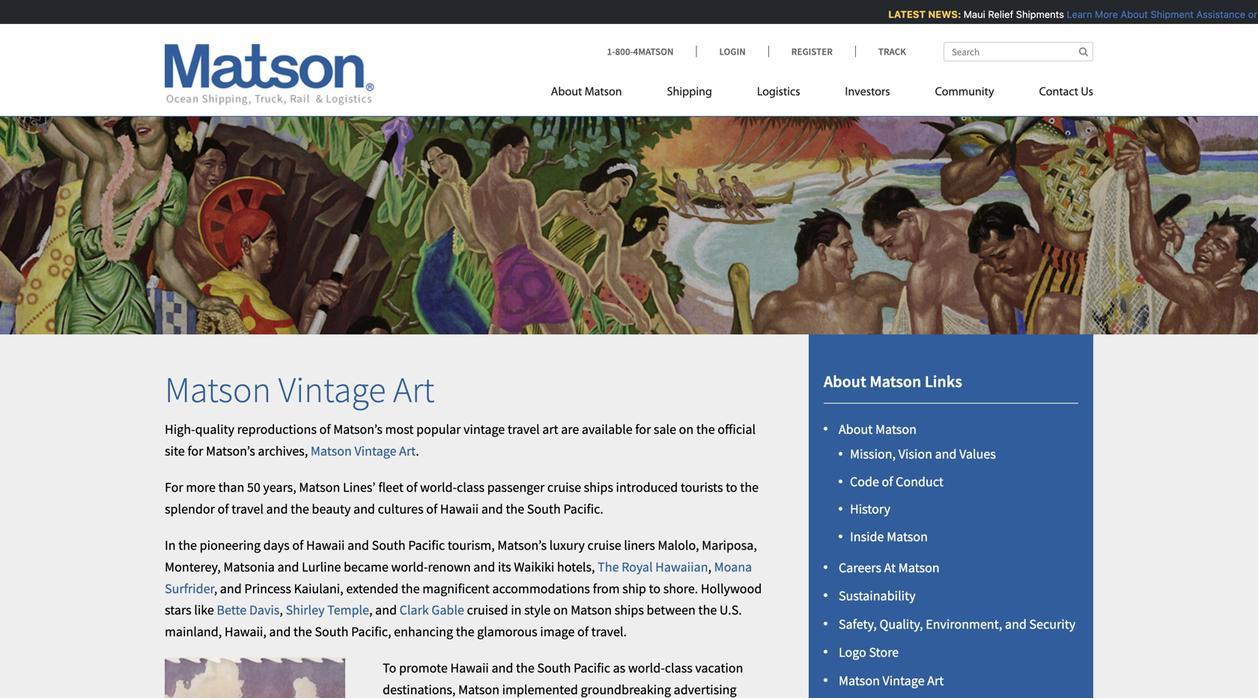 Task type: describe. For each thing, give the bounding box(es) containing it.
the down the years,
[[291, 501, 309, 518]]

bette
[[217, 602, 247, 619]]

and left the security
[[1005, 616, 1027, 633]]

davis
[[249, 602, 280, 619]]

matson up at
[[887, 529, 928, 546]]

1 vertical spatial matson vintage art link
[[839, 673, 944, 690]]

to
[[383, 660, 396, 677]]

latest news: maui relief shipments learn more about shipment assistance or c
[[883, 9, 1258, 20]]

of inside about matson links section
[[882, 474, 893, 491]]

1 vertical spatial art
[[399, 443, 416, 460]]

shipping link
[[645, 79, 735, 110]]

monterey,
[[165, 559, 221, 576]]

links
[[925, 371, 962, 392]]

top menu navigation
[[551, 79, 1094, 110]]

style
[[524, 602, 551, 619]]

us
[[1081, 87, 1094, 98]]

of right fleet
[[406, 479, 418, 496]]

accommodations
[[492, 581, 590, 598]]

bette davis link
[[217, 602, 280, 619]]

travel inside high-quality reproductions of matson's most popular vintage travel art are available for sale on the official site for matson's archives,
[[508, 421, 540, 438]]

50
[[247, 479, 261, 496]]

1 vertical spatial vintage
[[355, 443, 397, 460]]

, up "pacific,"
[[369, 602, 373, 619]]

values
[[960, 446, 996, 463]]

malolo,
[[658, 538, 699, 554]]

and inside , and princess kaiulani, extended the magnificent accommodations from ship to shore. hollywood stars like
[[220, 581, 242, 598]]

and up became
[[348, 538, 369, 554]]

login link
[[696, 45, 768, 58]]

conduct
[[896, 474, 944, 491]]

passenger
[[487, 479, 545, 496]]

and inside cruised in style on matson ships between the u.s. mainland, hawaii, and the south pacific, enhancing the glamorous image of travel.
[[269, 624, 291, 641]]

at
[[884, 560, 896, 577]]

south inside 'in the pioneering days of hawaii and south pacific tourism, matson's luxury cruise liners malolo, mariposa, monterey, matsonia and lurline became world-renown and its waikiki hotels,'
[[372, 538, 406, 554]]

1 horizontal spatial about matson link
[[839, 421, 917, 438]]

hawaii inside "to promote hawaii and the south pacific as world-class vacation destinations, matson implemented groundbreaking advertisin"
[[450, 660, 489, 677]]

of down 'than'
[[218, 501, 229, 518]]

shirley
[[286, 602, 325, 619]]

news:
[[923, 9, 956, 20]]

and down 'extended'
[[375, 602, 397, 619]]

hawaii inside 'in the pioneering days of hawaii and south pacific tourism, matson's luxury cruise liners malolo, mariposa, monterey, matsonia and lurline became world-renown and its waikiki hotels,'
[[306, 538, 345, 554]]

from
[[593, 581, 620, 598]]

mainland,
[[165, 624, 222, 641]]

kaiulani,
[[294, 581, 343, 598]]

than
[[218, 479, 244, 496]]

ship
[[623, 581, 646, 598]]

1 vertical spatial matson's
[[206, 443, 255, 460]]

moana surfrider
[[165, 559, 752, 598]]

tourists
[[681, 479, 723, 496]]

archives,
[[258, 443, 308, 460]]

on inside high-quality reproductions of matson's most popular vintage travel art are available for sale on the official site for matson's archives,
[[679, 421, 694, 438]]

history link
[[850, 501, 891, 518]]

years,
[[263, 479, 296, 496]]

safety,
[[839, 616, 877, 633]]

history
[[850, 501, 891, 518]]

mission,
[[850, 446, 896, 463]]

about matson inside about matson links section
[[839, 421, 917, 438]]

available
[[582, 421, 633, 438]]

800-
[[615, 45, 633, 58]]

hotels,
[[557, 559, 595, 576]]

blue matson logo with ocean, shipping, truck, rail and logistics written beneath it. image
[[165, 44, 375, 106]]

4matson
[[633, 45, 674, 58]]

high-quality reproductions of matson's most popular vintage travel art are available for sale on the official site for matson's archives,
[[165, 421, 756, 460]]

its
[[498, 559, 511, 576]]

0 horizontal spatial matson vintage art link
[[311, 443, 416, 460]]

lines'
[[343, 479, 376, 496]]

royal
[[622, 559, 653, 576]]

Search search field
[[944, 42, 1094, 61]]

and down lines'
[[354, 501, 375, 518]]

hollywood
[[701, 581, 762, 598]]

lurline cruise ship greeted by outriggers is part of the matson vintage art collection. image
[[165, 658, 345, 699]]

for
[[165, 479, 183, 496]]

clark
[[400, 602, 429, 619]]

cultures
[[378, 501, 424, 518]]

of inside 'in the pioneering days of hawaii and south pacific tourism, matson's luxury cruise liners malolo, mariposa, monterey, matsonia and lurline became world-renown and its waikiki hotels,'
[[292, 538, 304, 554]]

, left shirley
[[280, 602, 283, 619]]

learn more about shipment assistance or c link
[[1061, 9, 1258, 20]]

learn
[[1061, 9, 1087, 20]]

hawaiian
[[656, 559, 708, 576]]

and inside "to promote hawaii and the south pacific as world-class vacation destinations, matson implemented groundbreaking advertisin"
[[492, 660, 513, 677]]

matson inside "to promote hawaii and the south pacific as world-class vacation destinations, matson implemented groundbreaking advertisin"
[[458, 682, 500, 699]]

quality
[[195, 421, 234, 438]]

in
[[511, 602, 522, 619]]

in
[[165, 538, 176, 554]]

more
[[186, 479, 216, 496]]

shore.
[[663, 581, 698, 598]]

eugene's savage festival of the sea celebrates the ocean's bounty and is available from matson vintage art. image
[[0, 93, 1258, 335]]

pacific inside "to promote hawaii and the south pacific as world-class vacation destinations, matson implemented groundbreaking advertisin"
[[574, 660, 610, 677]]

vintage inside about matson links section
[[883, 673, 925, 690]]

logo store link
[[839, 645, 899, 661]]

moana surfrider link
[[165, 559, 752, 598]]

splendor
[[165, 501, 215, 518]]

matson inside cruised in style on matson ships between the u.s. mainland, hawaii, and the south pacific, enhancing the glamorous image of travel.
[[571, 602, 612, 619]]

tourism,
[[448, 538, 495, 554]]

the right tourists
[[740, 479, 759, 496]]

0 vertical spatial about matson link
[[551, 79, 645, 110]]

investors link
[[823, 79, 913, 110]]

cruised
[[467, 602, 508, 619]]

code of conduct link
[[850, 474, 944, 491]]

popular
[[416, 421, 461, 438]]

hawaii,
[[225, 624, 267, 641]]

groundbreaking
[[581, 682, 671, 699]]

and right vision
[[935, 446, 957, 463]]

clark gable link
[[400, 602, 464, 619]]

of inside high-quality reproductions of matson's most popular vintage travel art are available for sale on the official site for matson's archives,
[[319, 421, 331, 438]]

became
[[344, 559, 389, 576]]

south inside cruised in style on matson ships between the u.s. mainland, hawaii, and the south pacific, enhancing the glamorous image of travel.
[[315, 624, 349, 641]]

days
[[263, 538, 290, 554]]

princess
[[244, 581, 291, 598]]

the down gable in the bottom of the page
[[456, 624, 474, 641]]

and left its
[[474, 559, 495, 576]]

inside matson
[[850, 529, 928, 546]]

inside
[[850, 529, 884, 546]]

c
[[1255, 9, 1258, 20]]

matson inside top menu "navigation"
[[585, 87, 622, 98]]

class inside "to promote hawaii and the south pacific as world-class vacation destinations, matson implemented groundbreaking advertisin"
[[665, 660, 693, 677]]

matson vintage art inside about matson links section
[[839, 673, 944, 690]]

reproductions
[[237, 421, 317, 438]]

careers at matson
[[839, 560, 940, 577]]

shipments
[[1011, 9, 1059, 20]]

store
[[869, 645, 899, 661]]

pioneering
[[200, 538, 261, 554]]



Task type: locate. For each thing, give the bounding box(es) containing it.
ships down ship
[[615, 602, 644, 619]]

travel
[[508, 421, 540, 438], [232, 501, 264, 518]]

the inside 'in the pioneering days of hawaii and south pacific tourism, matson's luxury cruise liners malolo, mariposa, monterey, matsonia and lurline became world-renown and its waikiki hotels,'
[[178, 538, 197, 554]]

pacific up renown
[[408, 538, 445, 554]]

search image
[[1079, 47, 1088, 57]]

register
[[792, 45, 833, 58]]

the inside , and princess kaiulani, extended the magnificent accommodations from ship to shore. hollywood stars like
[[401, 581, 420, 598]]

1 vertical spatial about matson
[[839, 421, 917, 438]]

matson up vision
[[876, 421, 917, 438]]

0 horizontal spatial cruise
[[547, 479, 581, 496]]

or
[[1243, 9, 1252, 20]]

contact us link
[[1017, 79, 1094, 110]]

hawaii right promote
[[450, 660, 489, 677]]

art up most
[[393, 367, 435, 412]]

0 horizontal spatial for
[[187, 443, 203, 460]]

of
[[319, 421, 331, 438], [882, 474, 893, 491], [406, 479, 418, 496], [218, 501, 229, 518], [426, 501, 438, 518], [292, 538, 304, 554], [578, 624, 589, 641]]

inside matson link
[[850, 529, 928, 546]]

0 vertical spatial matson vintage art link
[[311, 443, 416, 460]]

matson right destinations,
[[458, 682, 500, 699]]

matson left links
[[870, 371, 922, 392]]

matson down logo
[[839, 673, 880, 690]]

bette davis , shirley temple , and clark gable
[[217, 602, 464, 619]]

1-800-4matson link
[[607, 45, 696, 58]]

of right the days
[[292, 538, 304, 554]]

and down the years,
[[266, 501, 288, 518]]

promote
[[399, 660, 448, 677]]

matson vintage art .
[[311, 443, 419, 460]]

world- up cultures
[[420, 479, 457, 496]]

0 vertical spatial to
[[726, 479, 738, 496]]

about matson links
[[824, 371, 962, 392]]

0 vertical spatial matson vintage art
[[165, 367, 435, 412]]

mission, vision and values
[[850, 446, 996, 463]]

travel inside for more than 50 years, matson lines' fleet of world-class passenger cruise ships introduced tourists to the splendor of travel and the beauty and cultures of hawaii and the south pacific.
[[232, 501, 264, 518]]

1 horizontal spatial matson's
[[333, 421, 383, 438]]

0 vertical spatial matson's
[[333, 421, 383, 438]]

matson vintage art link down store
[[839, 673, 944, 690]]

for more than 50 years, matson lines' fleet of world-class passenger cruise ships introduced tourists to the splendor of travel and the beauty and cultures of hawaii and the south pacific.
[[165, 479, 759, 518]]

0 horizontal spatial class
[[457, 479, 485, 496]]

waikiki
[[514, 559, 555, 576]]

mariposa,
[[702, 538, 757, 554]]

vintage down store
[[883, 673, 925, 690]]

matson
[[585, 87, 622, 98], [165, 367, 271, 412], [870, 371, 922, 392], [876, 421, 917, 438], [311, 443, 352, 460], [299, 479, 340, 496], [887, 529, 928, 546], [899, 560, 940, 577], [571, 602, 612, 619], [839, 673, 880, 690], [458, 682, 500, 699]]

south down shirley temple link
[[315, 624, 349, 641]]

1 horizontal spatial class
[[665, 660, 693, 677]]

0 horizontal spatial matson's
[[206, 443, 255, 460]]

on inside cruised in style on matson ships between the u.s. mainland, hawaii, and the south pacific, enhancing the glamorous image of travel.
[[553, 602, 568, 619]]

glamorous
[[477, 624, 538, 641]]

2 vertical spatial matson's
[[498, 538, 547, 554]]

logistics
[[757, 87, 800, 98]]

about matson links section
[[790, 335, 1112, 699]]

matson down from
[[571, 602, 612, 619]]

cruise inside for more than 50 years, matson lines' fleet of world-class passenger cruise ships introduced tourists to the splendor of travel and the beauty and cultures of hawaii and the south pacific.
[[547, 479, 581, 496]]

south inside for more than 50 years, matson lines' fleet of world-class passenger cruise ships introduced tourists to the splendor of travel and the beauty and cultures of hawaii and the south pacific.
[[527, 501, 561, 518]]

and down glamorous
[[492, 660, 513, 677]]

about matson
[[551, 87, 622, 98], [839, 421, 917, 438]]

ships
[[584, 479, 613, 496], [615, 602, 644, 619]]

pacific,
[[351, 624, 391, 641]]

1 vertical spatial world-
[[391, 559, 428, 576]]

and down davis
[[269, 624, 291, 641]]

1-800-4matson
[[607, 45, 674, 58]]

1 vertical spatial ships
[[615, 602, 644, 619]]

1 vertical spatial class
[[665, 660, 693, 677]]

u.s.
[[720, 602, 742, 619]]

, up like
[[214, 581, 217, 598]]

south up the implemented
[[537, 660, 571, 677]]

matson inside for more than 50 years, matson lines' fleet of world-class passenger cruise ships introduced tourists to the splendor of travel and the beauty and cultures of hawaii and the south pacific.
[[299, 479, 340, 496]]

the up the implemented
[[516, 660, 535, 677]]

0 vertical spatial art
[[393, 367, 435, 412]]

1 horizontal spatial cruise
[[588, 538, 621, 554]]

and down the days
[[277, 559, 299, 576]]

None search field
[[944, 42, 1094, 61]]

0 horizontal spatial about matson link
[[551, 79, 645, 110]]

of inside cruised in style on matson ships between the u.s. mainland, hawaii, and the south pacific, enhancing the glamorous image of travel.
[[578, 624, 589, 641]]

official
[[718, 421, 756, 438]]

assistance
[[1191, 9, 1240, 20]]

the up clark
[[401, 581, 420, 598]]

south
[[527, 501, 561, 518], [372, 538, 406, 554], [315, 624, 349, 641], [537, 660, 571, 677]]

south up became
[[372, 538, 406, 554]]

cruise up "pacific."
[[547, 479, 581, 496]]

matson's up matson vintage art .
[[333, 421, 383, 438]]

code of conduct
[[850, 474, 944, 491]]

matson vintage art down store
[[839, 673, 944, 690]]

quality,
[[880, 616, 923, 633]]

vintage down most
[[355, 443, 397, 460]]

high-
[[165, 421, 195, 438]]

the down shirley
[[294, 624, 312, 641]]

cruise up the
[[588, 538, 621, 554]]

world- right the as on the bottom of page
[[628, 660, 665, 677]]

pacific inside 'in the pioneering days of hawaii and south pacific tourism, matson's luxury cruise liners malolo, mariposa, monterey, matsonia and lurline became world-renown and its waikiki hotels,'
[[408, 538, 445, 554]]

mission, vision and values link
[[850, 446, 996, 463]]

matson vintage art
[[165, 367, 435, 412], [839, 673, 944, 690]]

cruise for liners
[[588, 538, 621, 554]]

travel left art
[[508, 421, 540, 438]]

art down most
[[399, 443, 416, 460]]

vision
[[899, 446, 933, 463]]

1 vertical spatial on
[[553, 602, 568, 619]]

world- inside for more than 50 years, matson lines' fleet of world-class passenger cruise ships introduced tourists to the splendor of travel and the beauty and cultures of hawaii and the south pacific.
[[420, 479, 457, 496]]

stars
[[165, 602, 192, 619]]

1 vertical spatial matson vintage art
[[839, 673, 944, 690]]

1 vertical spatial hawaii
[[306, 538, 345, 554]]

and up bette
[[220, 581, 242, 598]]

south down passenger
[[527, 501, 561, 518]]

1 horizontal spatial ships
[[615, 602, 644, 619]]

art
[[393, 367, 435, 412], [399, 443, 416, 460], [927, 673, 944, 690]]

contact us
[[1039, 87, 1094, 98]]

careers at matson link
[[839, 560, 940, 577]]

of right image
[[578, 624, 589, 641]]

2 vertical spatial art
[[927, 673, 944, 690]]

cruise inside 'in the pioneering days of hawaii and south pacific tourism, matson's luxury cruise liners malolo, mariposa, monterey, matsonia and lurline became world-renown and its waikiki hotels,'
[[588, 538, 621, 554]]

latest
[[883, 9, 920, 20]]

about matson up mission,
[[839, 421, 917, 438]]

for right site
[[187, 443, 203, 460]]

the down passenger
[[506, 501, 524, 518]]

surfrider
[[165, 581, 214, 598]]

to inside , and princess kaiulani, extended the magnificent accommodations from ship to shore. hollywood stars like
[[649, 581, 661, 598]]

pacific
[[408, 538, 445, 554], [574, 660, 610, 677]]

site
[[165, 443, 185, 460]]

matson up quality
[[165, 367, 271, 412]]

on up image
[[553, 602, 568, 619]]

and down passenger
[[481, 501, 503, 518]]

hawaii up lurline
[[306, 538, 345, 554]]

track link
[[855, 45, 906, 58]]

0 vertical spatial for
[[635, 421, 651, 438]]

to inside for more than 50 years, matson lines' fleet of world-class passenger cruise ships introduced tourists to the splendor of travel and the beauty and cultures of hawaii and the south pacific.
[[726, 479, 738, 496]]

pacific left the as on the bottom of page
[[574, 660, 610, 677]]

about inside top menu "navigation"
[[551, 87, 582, 98]]

about matson link down 1-
[[551, 79, 645, 110]]

1 horizontal spatial to
[[726, 479, 738, 496]]

cruise
[[547, 479, 581, 496], [588, 538, 621, 554]]

0 vertical spatial cruise
[[547, 479, 581, 496]]

0 horizontal spatial about matson
[[551, 87, 622, 98]]

ships up "pacific."
[[584, 479, 613, 496]]

class left vacation
[[665, 660, 693, 677]]

introduced
[[616, 479, 678, 496]]

most
[[385, 421, 414, 438]]

, and princess kaiulani, extended the magnificent accommodations from ship to shore. hollywood stars like
[[165, 581, 762, 619]]

world- inside "to promote hawaii and the south pacific as world-class vacation destinations, matson implemented groundbreaking advertisin"
[[628, 660, 665, 677]]

matson up beauty
[[299, 479, 340, 496]]

matson up lines'
[[311, 443, 352, 460]]

about matson inside top menu "navigation"
[[551, 87, 622, 98]]

0 vertical spatial class
[[457, 479, 485, 496]]

vintage
[[278, 367, 386, 412], [355, 443, 397, 460], [883, 673, 925, 690]]

hawaii inside for more than 50 years, matson lines' fleet of world-class passenger cruise ships introduced tourists to the splendor of travel and the beauty and cultures of hawaii and the south pacific.
[[440, 501, 479, 518]]

contact
[[1039, 87, 1079, 98]]

0 vertical spatial vintage
[[278, 367, 386, 412]]

art
[[542, 421, 558, 438]]

safety, quality, environment, and security link
[[839, 616, 1076, 633]]

0 vertical spatial hawaii
[[440, 501, 479, 518]]

1 horizontal spatial pacific
[[574, 660, 610, 677]]

art inside about matson links section
[[927, 673, 944, 690]]

matson vintage art up reproductions
[[165, 367, 435, 412]]

1 vertical spatial to
[[649, 581, 661, 598]]

community
[[935, 87, 994, 98]]

between
[[647, 602, 696, 619]]

code
[[850, 474, 879, 491]]

south inside "to promote hawaii and the south pacific as world-class vacation destinations, matson implemented groundbreaking advertisin"
[[537, 660, 571, 677]]

the right 'in'
[[178, 538, 197, 554]]

travel.
[[591, 624, 627, 641]]

2 vertical spatial vintage
[[883, 673, 925, 690]]

1 vertical spatial about matson link
[[839, 421, 917, 438]]

to right tourists
[[726, 479, 738, 496]]

of right cultures
[[426, 501, 438, 518]]

2 horizontal spatial matson's
[[498, 538, 547, 554]]

1 horizontal spatial about matson
[[839, 421, 917, 438]]

matson's up waikiki
[[498, 538, 547, 554]]

hawaii up tourism, on the bottom left of page
[[440, 501, 479, 518]]

1 vertical spatial pacific
[[574, 660, 610, 677]]

matson right at
[[899, 560, 940, 577]]

0 vertical spatial about matson
[[551, 87, 622, 98]]

1 vertical spatial cruise
[[588, 538, 621, 554]]

as
[[613, 660, 626, 677]]

logo
[[839, 645, 867, 661]]

cruise for ships
[[547, 479, 581, 496]]

art down safety, quality, environment, and security link
[[927, 673, 944, 690]]

like
[[194, 602, 214, 619]]

0 vertical spatial ships
[[584, 479, 613, 496]]

matson's inside 'in the pioneering days of hawaii and south pacific tourism, matson's luxury cruise liners malolo, mariposa, monterey, matsonia and lurline became world-renown and its waikiki hotels,'
[[498, 538, 547, 554]]

the left u.s.
[[698, 602, 717, 619]]

to right ship
[[649, 581, 661, 598]]

2 vertical spatial world-
[[628, 660, 665, 677]]

matson vintage art link up lines'
[[311, 443, 416, 460]]

destinations,
[[383, 682, 456, 699]]

1 horizontal spatial matson vintage art link
[[839, 673, 944, 690]]

the inside high-quality reproductions of matson's most popular vintage travel art are available for sale on the official site for matson's archives,
[[696, 421, 715, 438]]

1 horizontal spatial travel
[[508, 421, 540, 438]]

about matson down 1-
[[551, 87, 622, 98]]

and
[[935, 446, 957, 463], [266, 501, 288, 518], [354, 501, 375, 518], [481, 501, 503, 518], [348, 538, 369, 554], [277, 559, 299, 576], [474, 559, 495, 576], [220, 581, 242, 598], [375, 602, 397, 619], [1005, 616, 1027, 633], [269, 624, 291, 641], [492, 660, 513, 677]]

liners
[[624, 538, 655, 554]]

of right code
[[882, 474, 893, 491]]

to
[[726, 479, 738, 496], [649, 581, 661, 598]]

of up matson vintage art .
[[319, 421, 331, 438]]

1 horizontal spatial matson vintage art
[[839, 673, 944, 690]]

class
[[457, 479, 485, 496], [665, 660, 693, 677]]

world- inside 'in the pioneering days of hawaii and south pacific tourism, matson's luxury cruise liners malolo, mariposa, monterey, matsonia and lurline became world-renown and its waikiki hotels,'
[[391, 559, 428, 576]]

ships inside for more than 50 years, matson lines' fleet of world-class passenger cruise ships introduced tourists to the splendor of travel and the beauty and cultures of hawaii and the south pacific.
[[584, 479, 613, 496]]

shipping
[[667, 87, 712, 98]]

1 vertical spatial travel
[[232, 501, 264, 518]]

moana
[[714, 559, 752, 576]]

class left passenger
[[457, 479, 485, 496]]

0 horizontal spatial pacific
[[408, 538, 445, 554]]

class inside for more than 50 years, matson lines' fleet of world-class passenger cruise ships introduced tourists to the splendor of travel and the beauty and cultures of hawaii and the south pacific.
[[457, 479, 485, 496]]

0 vertical spatial on
[[679, 421, 694, 438]]

1 vertical spatial for
[[187, 443, 203, 460]]

0 vertical spatial travel
[[508, 421, 540, 438]]

, inside , and princess kaiulani, extended the magnificent accommodations from ship to shore. hollywood stars like
[[214, 581, 217, 598]]

0 horizontal spatial matson vintage art
[[165, 367, 435, 412]]

on right sale
[[679, 421, 694, 438]]

0 horizontal spatial on
[[553, 602, 568, 619]]

vacation
[[695, 660, 743, 677]]

about matson link up mission,
[[839, 421, 917, 438]]

luxury
[[550, 538, 585, 554]]

shirley temple link
[[286, 602, 369, 619]]

matson's down quality
[[206, 443, 255, 460]]

vintage up reproductions
[[278, 367, 386, 412]]

investors
[[845, 87, 890, 98]]

0 horizontal spatial ships
[[584, 479, 613, 496]]

0 vertical spatial world-
[[420, 479, 457, 496]]

travel down 50 in the left of the page
[[232, 501, 264, 518]]

for left sale
[[635, 421, 651, 438]]

.
[[416, 443, 419, 460]]

0 vertical spatial pacific
[[408, 538, 445, 554]]

the left "official"
[[696, 421, 715, 438]]

, left 'moana'
[[708, 559, 712, 576]]

cruised in style on matson ships between the u.s. mainland, hawaii, and the south pacific, enhancing the glamorous image of travel.
[[165, 602, 742, 641]]

maui
[[958, 9, 980, 20]]

matson down 1-
[[585, 87, 622, 98]]

matsonia
[[223, 559, 275, 576]]

the inside "to promote hawaii and the south pacific as world-class vacation destinations, matson implemented groundbreaking advertisin"
[[516, 660, 535, 677]]

for
[[635, 421, 651, 438], [187, 443, 203, 460]]

1 horizontal spatial for
[[635, 421, 651, 438]]

2 vertical spatial hawaii
[[450, 660, 489, 677]]

matson vintage art link
[[311, 443, 416, 460], [839, 673, 944, 690]]

1-
[[607, 45, 615, 58]]

register link
[[768, 45, 855, 58]]

world- up 'extended'
[[391, 559, 428, 576]]

1 horizontal spatial on
[[679, 421, 694, 438]]

0 horizontal spatial travel
[[232, 501, 264, 518]]

0 horizontal spatial to
[[649, 581, 661, 598]]

ships inside cruised in style on matson ships between the u.s. mainland, hawaii, and the south pacific, enhancing the glamorous image of travel.
[[615, 602, 644, 619]]



Task type: vqa. For each thing, say whether or not it's contained in the screenshot.
Pacific, at the left bottom
yes



